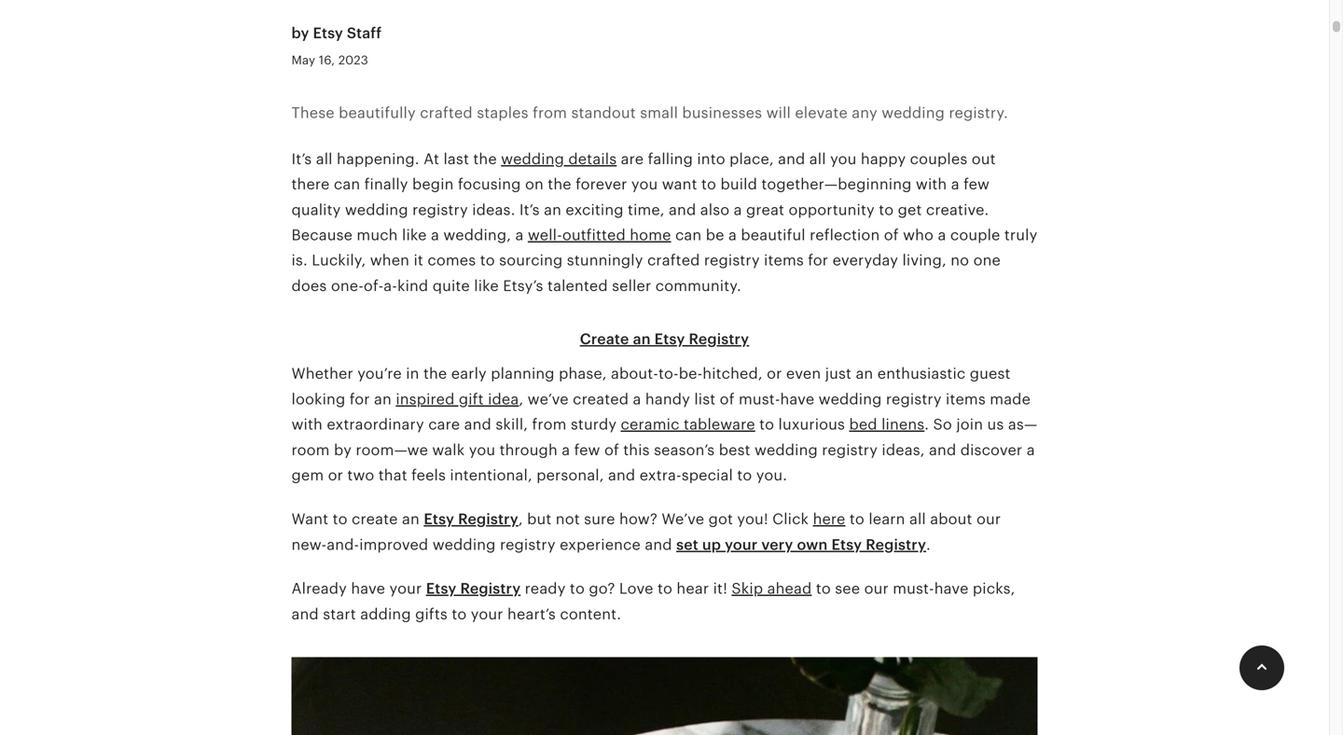 Task type: describe. For each thing, give the bounding box(es) containing it.
no
[[951, 252, 970, 269]]

staples
[[477, 105, 529, 121]]

want to create an etsy registry , but not sure how? we've got you! click here
[[292, 511, 846, 528]]

an right the just at the right of the page
[[856, 366, 874, 382]]

our inside "to see our must-have picks, and start adding gifts to your heart's content."
[[865, 581, 889, 597]]

love
[[620, 581, 654, 597]]

set
[[677, 537, 699, 553]]

registry down intentional,
[[458, 511, 519, 528]]

on
[[525, 176, 544, 193]]

season's
[[654, 442, 715, 459]]

well-outfitted home
[[528, 227, 672, 244]]

registry inside are falling into place, and all you happy couples out there can finally begin focusing on the forever you want to build together—beginning with a few quality wedding registry ideas. it's an exciting time, and also a great opportunity to get creative. because much like a wedding, a
[[413, 201, 468, 218]]

gift
[[459, 391, 484, 408]]

happening.
[[337, 151, 420, 167]]

to left see
[[816, 581, 831, 597]]

everyday
[[833, 252, 899, 269]]

your inside "to see our must-have picks, and start adding gifts to your heart's content."
[[471, 606, 504, 623]]

go?
[[589, 581, 616, 597]]

want
[[292, 511, 329, 528]]

not
[[556, 511, 580, 528]]

a right the also
[[734, 201, 743, 218]]

very
[[762, 537, 794, 553]]

you're
[[358, 366, 402, 382]]

sourcing
[[499, 252, 563, 269]]

set up your very own etsy registry .
[[677, 537, 931, 553]]

you inside ". so join us as— room by room—we walk you through a few of this season's best wedding registry ideas, and discover a gem or two that feels intentional, personal, and extra-special to you."
[[469, 442, 496, 459]]

wedding details link
[[501, 151, 617, 167]]

wedding right any
[[882, 105, 945, 121]]

create
[[580, 331, 630, 348]]

etsy down here link
[[832, 537, 863, 553]]

etsy up the 16,
[[313, 25, 343, 42]]

inspired gift idea link
[[396, 391, 519, 408]]

set up your very own etsy registry link
[[677, 537, 927, 553]]

there
[[292, 176, 330, 193]]

details
[[569, 151, 617, 167]]

will
[[767, 105, 791, 121]]

sure
[[584, 511, 616, 528]]

like inside are falling into place, and all you happy couples out there can finally begin focusing on the forever you want to build together—beginning with a few quality wedding registry ideas. it's an exciting time, and also a great opportunity to get creative. because much like a wedding, a
[[402, 227, 427, 244]]

1 horizontal spatial you
[[632, 176, 658, 193]]

0 vertical spatial from
[[533, 105, 567, 121]]

wedding inside are falling into place, and all you happy couples out there can finally begin focusing on the forever you want to build together—beginning with a few quality wedding registry ideas. it's an exciting time, and also a great opportunity to get creative. because much like a wedding, a
[[345, 201, 409, 218]]

a down 'as—'
[[1027, 442, 1036, 459]]

already
[[292, 581, 347, 597]]

to up and-
[[333, 511, 348, 528]]

registry inside to learn all about our new-and-improved wedding registry experience and
[[500, 537, 556, 553]]

be
[[706, 227, 725, 244]]

wedding inside , we've created a handy list of must-have wedding registry items made with extraordinary care and skill, from sturdy
[[819, 391, 882, 408]]

great
[[747, 201, 785, 218]]

click
[[773, 511, 809, 528]]

all inside are falling into place, and all you happy couples out there can finally begin focusing on the forever you want to build together—beginning with a few quality wedding registry ideas. it's an exciting time, and also a great opportunity to get creative. because much like a wedding, a
[[810, 151, 827, 167]]

you.
[[757, 467, 788, 484]]

inspired
[[396, 391, 455, 408]]

these beautifully crafted staples from standout small businesses will elevate any wedding registry.
[[292, 105, 1009, 121]]

begin
[[412, 176, 454, 193]]

and inside "to see our must-have picks, and start adding gifts to your heart's content."
[[292, 606, 319, 623]]

want
[[662, 176, 698, 193]]

etsy's
[[503, 278, 544, 294]]

to inside ". so join us as— room by room—we walk you through a few of this season's best wedding registry ideas, and discover a gem or two that feels intentional, personal, and extra-special to you."
[[738, 467, 753, 484]]

community.
[[656, 278, 742, 294]]

by etsy staff
[[292, 25, 382, 42]]

to left the go?
[[570, 581, 585, 597]]

linens
[[882, 416, 925, 433]]

etsy registry link for registry
[[424, 511, 519, 528]]

one
[[974, 252, 1001, 269]]

or inside ". so join us as— room by room—we walk you through a few of this season's best wedding registry ideas, and discover a gem or two that feels intentional, personal, and extra-special to you."
[[328, 467, 343, 484]]

creative.
[[927, 201, 990, 218]]

is.
[[292, 252, 308, 269]]

extra-
[[640, 467, 682, 484]]

see
[[836, 581, 861, 597]]

room
[[292, 442, 330, 459]]

or inside "whether you're in the early planning phase, about-to-be-hitched, or even just an enthusiastic guest looking for an"
[[767, 366, 783, 382]]

walk
[[432, 442, 465, 459]]

registry inside ". so join us as— room by room—we walk you through a few of this season's best wedding registry ideas, and discover a gem or two that feels intentional, personal, and extra-special to you."
[[823, 442, 878, 459]]

got
[[709, 511, 734, 528]]

2 horizontal spatial you
[[831, 151, 857, 167]]

a inside , we've created a handy list of must-have wedding registry items made with extraordinary care and skill, from sturdy
[[633, 391, 642, 408]]

so
[[934, 416, 953, 433]]

reflection
[[810, 227, 880, 244]]

ahead
[[768, 581, 812, 597]]

with inside are falling into place, and all you happy couples out there can finally begin focusing on the forever you want to build together—beginning with a few quality wedding registry ideas. it's an exciting time, and also a great opportunity to get creative. because much like a wedding, a
[[916, 176, 948, 193]]

items inside , we've created a handy list of must-have wedding registry items made with extraordinary care and skill, from sturdy
[[946, 391, 986, 408]]

few inside ". so join us as— room by room—we walk you through a few of this season's best wedding registry ideas, and discover a gem or two that feels intentional, personal, and extra-special to you."
[[575, 442, 601, 459]]

can be a beautiful reflection of who a couple truly is. luckily, when it comes to sourcing stunningly crafted registry items for everyday living, no one does one-of-a-kind quite like etsy's talented seller community.
[[292, 227, 1038, 294]]

much
[[357, 227, 398, 244]]

can inside can be a beautiful reflection of who a couple truly is. luckily, when it comes to sourcing stunningly crafted registry items for everyday living, no one does one-of-a-kind quite like etsy's talented seller community.
[[676, 227, 702, 244]]

outfitted
[[563, 227, 626, 244]]

a up creative.
[[952, 176, 960, 193]]

through
[[500, 442, 558, 459]]

personal,
[[537, 467, 604, 484]]

to-
[[659, 366, 679, 382]]

these
[[292, 105, 335, 121]]

phase,
[[559, 366, 607, 382]]

heart's
[[508, 606, 556, 623]]

from inside , we've created a handy list of must-have wedding registry items made with extraordinary care and skill, from sturdy
[[532, 416, 567, 433]]

an up about-
[[633, 331, 651, 348]]

start
[[323, 606, 356, 623]]

0 horizontal spatial by
[[292, 25, 309, 42]]

and inside to learn all about our new-and-improved wedding registry experience and
[[645, 537, 673, 553]]

have inside "to see our must-have picks, and start adding gifts to your heart's content."
[[935, 581, 969, 597]]

have inside , we've created a handy list of must-have wedding registry items made with extraordinary care and skill, from sturdy
[[781, 391, 815, 408]]

wedding registry ideas: napkins and plates. image
[[292, 646, 1038, 735]]

for inside can be a beautiful reflection of who a couple truly is. luckily, when it comes to sourcing stunningly crafted registry items for everyday living, no one does one-of-a-kind quite like etsy's talented seller community.
[[808, 252, 829, 269]]

an inside are falling into place, and all you happy couples out there can finally begin focusing on the forever you want to build together—beginning with a few quality wedding registry ideas. it's an exciting time, and also a great opportunity to get creative. because much like a wedding, a
[[544, 201, 562, 218]]

staff
[[347, 25, 382, 42]]

standout
[[572, 105, 636, 121]]

planning
[[491, 366, 555, 382]]

to right gifts
[[452, 606, 467, 623]]

just
[[826, 366, 852, 382]]

your for up
[[725, 537, 758, 553]]

beautifully
[[339, 105, 416, 121]]

one-
[[331, 278, 364, 294]]

even
[[787, 366, 822, 382]]

that
[[379, 467, 408, 484]]

registry inside can be a beautiful reflection of who a couple truly is. luckily, when it comes to sourcing stunningly crafted registry items for everyday living, no one does one-of-a-kind quite like etsy's talented seller community.
[[705, 252, 760, 269]]

list
[[695, 391, 716, 408]]

an down you're
[[374, 391, 392, 408]]

and inside , we've created a handy list of must-have wedding registry items made with extraordinary care and skill, from sturdy
[[464, 416, 492, 433]]

adding
[[360, 606, 411, 623]]

our inside to learn all about our new-and-improved wedding registry experience and
[[977, 511, 1002, 528]]

to inside to learn all about our new-and-improved wedding registry experience and
[[850, 511, 865, 528]]

talented
[[548, 278, 608, 294]]

etsy up to-
[[655, 331, 685, 348]]

at
[[424, 151, 440, 167]]

build
[[721, 176, 758, 193]]

wedding up 'on'
[[501, 151, 565, 167]]

picks,
[[973, 581, 1016, 597]]

registry.
[[950, 105, 1009, 121]]

any
[[852, 105, 878, 121]]

truly
[[1005, 227, 1038, 244]]

and-
[[327, 537, 360, 553]]



Task type: vqa. For each thing, say whether or not it's contained in the screenshot.
Registry link
no



Task type: locate. For each thing, give the bounding box(es) containing it.
your up adding on the left of page
[[390, 581, 422, 597]]

0 horizontal spatial items
[[764, 252, 804, 269]]

by inside ". so join us as— room by room—we walk you through a few of this season's best wedding registry ideas, and discover a gem or two that feels intentional, personal, and extra-special to you."
[[334, 442, 352, 459]]

who
[[903, 227, 934, 244]]

0 vertical spatial for
[[808, 252, 829, 269]]

etsy down feels
[[424, 511, 455, 528]]

etsy registry link down intentional,
[[424, 511, 519, 528]]

, inside , we've created a handy list of must-have wedding registry items made with extraordinary care and skill, from sturdy
[[519, 391, 524, 408]]

and left set
[[645, 537, 673, 553]]

0 horizontal spatial our
[[865, 581, 889, 597]]

1 horizontal spatial can
[[676, 227, 702, 244]]

stunningly
[[567, 252, 644, 269]]

1 vertical spatial few
[[575, 442, 601, 459]]

of left 'who'
[[885, 227, 899, 244]]

it's inside are falling into place, and all you happy couples out there can finally begin focusing on the forever you want to build together—beginning with a few quality wedding registry ideas. it's an exciting time, and also a great opportunity to get creative. because much like a wedding, a
[[520, 201, 540, 218]]

can inside are falling into place, and all you happy couples out there can finally begin focusing on the forever you want to build together—beginning with a few quality wedding registry ideas. it's an exciting time, and also a great opportunity to get creative. because much like a wedding, a
[[334, 176, 360, 193]]

1 horizontal spatial by
[[334, 442, 352, 459]]

0 vertical spatial items
[[764, 252, 804, 269]]

ready
[[525, 581, 566, 597]]

for down reflection
[[808, 252, 829, 269]]

to left luxurious
[[760, 416, 775, 433]]

living,
[[903, 252, 947, 269]]

but
[[527, 511, 552, 528]]

registry inside , we've created a handy list of must-have wedding registry items made with extraordinary care and skill, from sturdy
[[887, 391, 942, 408]]

0 horizontal spatial with
[[292, 416, 323, 433]]

few down out
[[964, 176, 990, 193]]

1 horizontal spatial like
[[474, 278, 499, 294]]

wedding down the just at the right of the page
[[819, 391, 882, 408]]

etsy registry link up gifts
[[426, 581, 521, 597]]

the inside "whether you're in the early planning phase, about-to-be-hitched, or even just an enthusiastic guest looking for an"
[[424, 366, 447, 382]]

0 vertical spatial your
[[725, 537, 758, 553]]

crafted up it's all happening. at last the wedding details
[[420, 105, 473, 121]]

0 vertical spatial by
[[292, 25, 309, 42]]

wedding up much
[[345, 201, 409, 218]]

1 vertical spatial for
[[350, 391, 370, 408]]

1 vertical spatial with
[[292, 416, 323, 433]]

it's
[[292, 151, 312, 167], [520, 201, 540, 218]]

all
[[316, 151, 333, 167], [810, 151, 827, 167], [910, 511, 927, 528]]

falling
[[648, 151, 693, 167]]

registry down be
[[705, 252, 760, 269]]

2 vertical spatial you
[[469, 442, 496, 459]]

1 vertical spatial you
[[632, 176, 658, 193]]

a right 'who'
[[938, 227, 947, 244]]

0 vertical spatial .
[[925, 416, 930, 433]]

the inside are falling into place, and all you happy couples out there can finally begin focusing on the forever you want to build together—beginning with a few quality wedding registry ideas. it's an exciting time, and also a great opportunity to get creative. because much like a wedding, a
[[548, 176, 572, 193]]

must- inside , we've created a handy list of must-have wedding registry items made with extraordinary care and skill, from sturdy
[[739, 391, 781, 408]]

0 vertical spatial or
[[767, 366, 783, 382]]

1 vertical spatial etsy registry link
[[426, 581, 521, 597]]

have up adding on the left of page
[[351, 581, 386, 597]]

to left hear
[[658, 581, 673, 597]]

wedding right improved
[[433, 537, 496, 553]]

1 horizontal spatial crafted
[[648, 252, 700, 269]]

with down couples
[[916, 176, 948, 193]]

1 vertical spatial must-
[[893, 581, 935, 597]]

0 horizontal spatial crafted
[[420, 105, 473, 121]]

our
[[977, 511, 1002, 528], [865, 581, 889, 597]]

exciting
[[566, 201, 624, 218]]

0 vertical spatial etsy registry link
[[424, 511, 519, 528]]

kind
[[398, 278, 429, 294]]

the
[[474, 151, 497, 167], [548, 176, 572, 193], [424, 366, 447, 382]]

1 vertical spatial crafted
[[648, 252, 700, 269]]

2 horizontal spatial all
[[910, 511, 927, 528]]

0 vertical spatial ,
[[519, 391, 524, 408]]

to right here
[[850, 511, 865, 528]]

.
[[925, 416, 930, 433], [927, 537, 931, 553]]

0 horizontal spatial of
[[605, 442, 620, 459]]

in
[[406, 366, 420, 382]]

together—beginning
[[762, 176, 912, 193]]

wedding
[[882, 105, 945, 121], [501, 151, 565, 167], [345, 201, 409, 218], [819, 391, 882, 408], [755, 442, 818, 459], [433, 537, 496, 553]]

1 horizontal spatial it's
[[520, 201, 540, 218]]

to down into
[[702, 176, 717, 193]]

and down gift
[[464, 416, 492, 433]]

. left so
[[925, 416, 930, 433]]

beautiful
[[741, 227, 806, 244]]

can right there
[[334, 176, 360, 193]]

our right see
[[865, 581, 889, 597]]

may
[[292, 53, 316, 67]]

0 vertical spatial crafted
[[420, 105, 473, 121]]

forever
[[576, 176, 628, 193]]

here link
[[813, 511, 846, 528]]

0 vertical spatial it's
[[292, 151, 312, 167]]

0 horizontal spatial all
[[316, 151, 333, 167]]

1 vertical spatial items
[[946, 391, 986, 408]]

small
[[640, 105, 679, 121]]

the right in
[[424, 366, 447, 382]]

comes
[[428, 252, 476, 269]]

items inside can be a beautiful reflection of who a couple truly is. luckily, when it comes to sourcing stunningly crafted registry items for everyday living, no one does one-of-a-kind quite like etsy's talented seller community.
[[764, 252, 804, 269]]

the up focusing
[[474, 151, 497, 167]]

a-
[[384, 278, 398, 294]]

2 horizontal spatial have
[[935, 581, 969, 597]]

for up extraordinary
[[350, 391, 370, 408]]

your for have
[[390, 581, 422, 597]]

wedding inside to learn all about our new-and-improved wedding registry experience and
[[433, 537, 496, 553]]

of inside ". so join us as— room by room—we walk you through a few of this season's best wedding registry ideas, and discover a gem or two that feels intentional, personal, and extra-special to you."
[[605, 442, 620, 459]]

registry down begin
[[413, 201, 468, 218]]

. down about
[[927, 537, 931, 553]]

skip
[[732, 581, 764, 597]]

it's down 'on'
[[520, 201, 540, 218]]

the right 'on'
[[548, 176, 572, 193]]

businesses
[[683, 105, 763, 121]]

registry
[[689, 331, 750, 348], [458, 511, 519, 528], [866, 537, 927, 553], [461, 581, 521, 597]]

0 vertical spatial the
[[474, 151, 497, 167]]

how?
[[620, 511, 658, 528]]

or left even
[[767, 366, 783, 382]]

it's up there
[[292, 151, 312, 167]]

0 vertical spatial our
[[977, 511, 1002, 528]]

can left be
[[676, 227, 702, 244]]

join
[[957, 416, 984, 433]]

1 vertical spatial from
[[532, 416, 567, 433]]

0 vertical spatial must-
[[739, 391, 781, 408]]

with
[[916, 176, 948, 193], [292, 416, 323, 433]]

0 horizontal spatial it's
[[292, 151, 312, 167]]

, down planning
[[519, 391, 524, 408]]

about-
[[611, 366, 659, 382]]

few down sturdy at bottom
[[575, 442, 601, 459]]

and right place,
[[778, 151, 806, 167]]

2 horizontal spatial the
[[548, 176, 572, 193]]

1 vertical spatial like
[[474, 278, 499, 294]]

you up time,
[[632, 176, 658, 193]]

because
[[292, 227, 353, 244]]

0 horizontal spatial must-
[[739, 391, 781, 408]]

of inside , we've created a handy list of must-have wedding registry items made with extraordinary care and skill, from sturdy
[[720, 391, 735, 408]]

1 vertical spatial of
[[720, 391, 735, 408]]

room—we
[[356, 442, 428, 459]]

an up improved
[[402, 511, 420, 528]]

0 vertical spatial of
[[885, 227, 899, 244]]

and down so
[[930, 442, 957, 459]]

like up it
[[402, 227, 427, 244]]

items up the join
[[946, 391, 986, 408]]

our right about
[[977, 511, 1002, 528]]

with inside , we've created a handy list of must-have wedding registry items made with extraordinary care and skill, from sturdy
[[292, 416, 323, 433]]

of inside can be a beautiful reflection of who a couple truly is. luckily, when it comes to sourcing stunningly crafted registry items for everyday living, no one does one-of-a-kind quite like etsy's talented seller community.
[[885, 227, 899, 244]]

items down beautiful
[[764, 252, 804, 269]]

your down you!
[[725, 537, 758, 553]]

have down even
[[781, 391, 815, 408]]

opportunity
[[789, 201, 875, 218]]

1 vertical spatial our
[[865, 581, 889, 597]]

0 horizontal spatial can
[[334, 176, 360, 193]]

when
[[370, 252, 410, 269]]

crafted down home
[[648, 252, 700, 269]]

few
[[964, 176, 990, 193], [575, 442, 601, 459]]

and down want at the top of page
[[669, 201, 697, 218]]

0 horizontal spatial few
[[575, 442, 601, 459]]

registry up hitched,
[[689, 331, 750, 348]]

0 vertical spatial you
[[831, 151, 857, 167]]

0 horizontal spatial like
[[402, 227, 427, 244]]

a left well-
[[516, 227, 524, 244]]

0 vertical spatial like
[[402, 227, 427, 244]]

you up intentional,
[[469, 442, 496, 459]]

etsy up gifts
[[426, 581, 457, 597]]

must- up ceramic tableware to luxurious bed linens
[[739, 391, 781, 408]]

intentional,
[[450, 467, 533, 484]]

1 horizontal spatial or
[[767, 366, 783, 382]]

with up room
[[292, 416, 323, 433]]

2 vertical spatial of
[[605, 442, 620, 459]]

1 horizontal spatial the
[[474, 151, 497, 167]]

or left two
[[328, 467, 343, 484]]

all up there
[[316, 151, 333, 167]]

0 vertical spatial few
[[964, 176, 990, 193]]

your left heart's
[[471, 606, 504, 623]]

of
[[885, 227, 899, 244], [720, 391, 735, 408], [605, 442, 620, 459]]

to see our must-have picks, and start adding gifts to your heart's content.
[[292, 581, 1016, 623]]

all right learn at the bottom
[[910, 511, 927, 528]]

1 horizontal spatial for
[[808, 252, 829, 269]]

0 horizontal spatial for
[[350, 391, 370, 408]]

idea
[[488, 391, 519, 408]]

and down already
[[292, 606, 319, 623]]

as—
[[1009, 416, 1038, 433]]

of left this
[[605, 442, 620, 459]]

0 vertical spatial can
[[334, 176, 360, 193]]

1 vertical spatial or
[[328, 467, 343, 484]]

registry down learn at the bottom
[[866, 537, 927, 553]]

to left the get
[[879, 201, 894, 218]]

guest
[[970, 366, 1011, 382]]

all up together—beginning
[[810, 151, 827, 167]]

1 vertical spatial ,
[[519, 511, 523, 528]]

like right quite at the left top of page
[[474, 278, 499, 294]]

must- right see
[[893, 581, 935, 597]]

and
[[778, 151, 806, 167], [669, 201, 697, 218], [464, 416, 492, 433], [930, 442, 957, 459], [609, 467, 636, 484], [645, 537, 673, 553], [292, 606, 319, 623]]

ceramic tableware to luxurious bed linens
[[621, 416, 925, 433]]

and down this
[[609, 467, 636, 484]]

place,
[[730, 151, 774, 167]]

from
[[533, 105, 567, 121], [532, 416, 567, 433]]

to left you.
[[738, 467, 753, 484]]

1 vertical spatial the
[[548, 176, 572, 193]]

registry up heart's
[[461, 581, 521, 597]]

focusing
[[458, 176, 521, 193]]

elevate
[[796, 105, 848, 121]]

2 vertical spatial the
[[424, 366, 447, 382]]

ceramic
[[621, 416, 680, 433]]

improved
[[360, 537, 429, 553]]

1 vertical spatial your
[[390, 581, 422, 597]]

1 vertical spatial it's
[[520, 201, 540, 218]]

all inside to learn all about our new-and-improved wedding registry experience and
[[910, 511, 927, 528]]

16,
[[319, 53, 335, 67]]

etsy registry link for gifts
[[426, 581, 521, 597]]

last
[[444, 151, 469, 167]]

are
[[621, 151, 644, 167]]

experience
[[560, 537, 641, 553]]

0 horizontal spatial have
[[351, 581, 386, 597]]

registry down bed
[[823, 442, 878, 459]]

for inside "whether you're in the early planning phase, about-to-be-hitched, or even just an enthusiastic guest looking for an"
[[350, 391, 370, 408]]

1 vertical spatial by
[[334, 442, 352, 459]]

0 horizontal spatial or
[[328, 467, 343, 484]]

crafted inside can be a beautiful reflection of who a couple truly is. luckily, when it comes to sourcing stunningly crafted registry items for everyday living, no one does one-of-a-kind quite like etsy's talented seller community.
[[648, 252, 700, 269]]

be-
[[679, 366, 703, 382]]

registry down but
[[500, 537, 556, 553]]

1 horizontal spatial with
[[916, 176, 948, 193]]

,
[[519, 391, 524, 408], [519, 511, 523, 528]]

hear
[[677, 581, 709, 597]]

1 horizontal spatial few
[[964, 176, 990, 193]]

a up personal,
[[562, 442, 570, 459]]

may 16, 2023
[[292, 53, 369, 67]]

, left but
[[519, 511, 523, 528]]

2 horizontal spatial your
[[725, 537, 758, 553]]

a
[[952, 176, 960, 193], [734, 201, 743, 218], [431, 227, 440, 244], [516, 227, 524, 244], [729, 227, 737, 244], [938, 227, 947, 244], [633, 391, 642, 408], [562, 442, 570, 459], [1027, 442, 1036, 459]]

0 horizontal spatial you
[[469, 442, 496, 459]]

we've
[[528, 391, 569, 408]]

must- inside "to see our must-have picks, and start adding gifts to your heart's content."
[[893, 581, 935, 597]]

whether
[[292, 366, 354, 382]]

bed linens link
[[850, 416, 925, 433]]

. inside ". so join us as— room by room—we walk you through a few of this season's best wedding registry ideas, and discover a gem or two that feels intentional, personal, and extra-special to you."
[[925, 416, 930, 433]]

an
[[544, 201, 562, 218], [633, 331, 651, 348], [856, 366, 874, 382], [374, 391, 392, 408], [402, 511, 420, 528]]

like inside can be a beautiful reflection of who a couple truly is. luckily, when it comes to sourcing stunningly crafted registry items for everyday living, no one does one-of-a-kind quite like etsy's talented seller community.
[[474, 278, 499, 294]]

crafted
[[420, 105, 473, 121], [648, 252, 700, 269]]

1 horizontal spatial all
[[810, 151, 827, 167]]

we've
[[662, 511, 705, 528]]

luckily,
[[312, 252, 366, 269]]

hitched,
[[703, 366, 763, 382]]

for
[[808, 252, 829, 269], [350, 391, 370, 408]]

1 horizontal spatial our
[[977, 511, 1002, 528]]

2 horizontal spatial of
[[885, 227, 899, 244]]

1 vertical spatial can
[[676, 227, 702, 244]]

by up two
[[334, 442, 352, 459]]

2 vertical spatial your
[[471, 606, 504, 623]]

1 vertical spatial .
[[927, 537, 931, 553]]

have
[[781, 391, 815, 408], [351, 581, 386, 597], [935, 581, 969, 597]]

you up together—beginning
[[831, 151, 857, 167]]

to down the wedding, at left
[[480, 252, 495, 269]]

0 horizontal spatial your
[[390, 581, 422, 597]]

0 horizontal spatial the
[[424, 366, 447, 382]]

from up wedding details link
[[533, 105, 567, 121]]

registry down the enthusiastic
[[887, 391, 942, 408]]

a up comes
[[431, 227, 440, 244]]

a down about-
[[633, 391, 642, 408]]

wedding inside ". so join us as— room by room—we walk you through a few of this season's best wedding registry ideas, and discover a gem or two that feels intentional, personal, and extra-special to you."
[[755, 442, 818, 459]]

inspired gift idea
[[396, 391, 519, 408]]

into
[[698, 151, 726, 167]]

care
[[429, 416, 460, 433]]

have left picks,
[[935, 581, 969, 597]]

special
[[682, 467, 733, 484]]

to inside can be a beautiful reflection of who a couple truly is. luckily, when it comes to sourcing stunningly crafted registry items for everyday living, no one does one-of-a-kind quite like etsy's talented seller community.
[[480, 252, 495, 269]]

0 vertical spatial with
[[916, 176, 948, 193]]

2023
[[339, 53, 369, 67]]

to learn all about our new-and-improved wedding registry experience and
[[292, 511, 1002, 553]]

an up well-
[[544, 201, 562, 218]]

from down "we've"
[[532, 416, 567, 433]]

1 horizontal spatial items
[[946, 391, 986, 408]]

1 horizontal spatial have
[[781, 391, 815, 408]]

of right list
[[720, 391, 735, 408]]

1 horizontal spatial your
[[471, 606, 504, 623]]

a right be
[[729, 227, 737, 244]]

wedding down ceramic tableware to luxurious bed linens
[[755, 442, 818, 459]]

well-
[[528, 227, 563, 244]]

1 horizontal spatial must-
[[893, 581, 935, 597]]

by up may
[[292, 25, 309, 42]]

few inside are falling into place, and all you happy couples out there can finally begin focusing on the forever you want to build together—beginning with a few quality wedding registry ideas. it's an exciting time, and also a great opportunity to get creative. because much like a wedding, a
[[964, 176, 990, 193]]

1 horizontal spatial of
[[720, 391, 735, 408]]



